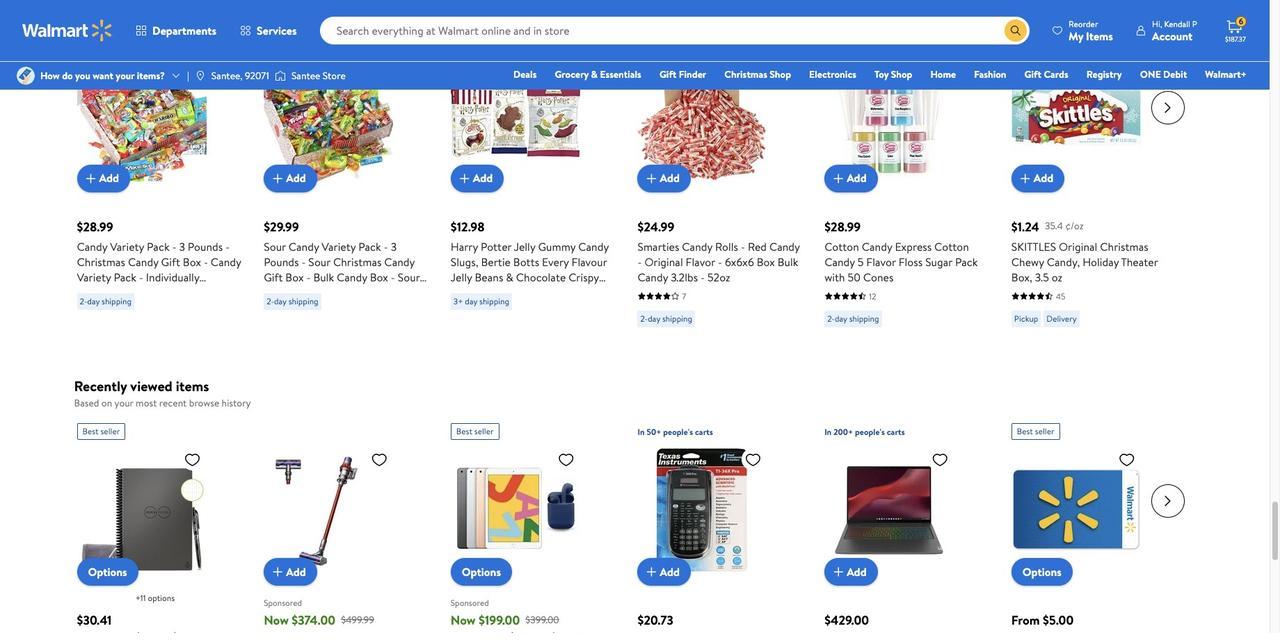 Task type: locate. For each thing, give the bounding box(es) containing it.
add to cart image
[[456, 170, 473, 187], [643, 170, 660, 187], [643, 564, 660, 581]]

candies left basket
[[264, 285, 302, 300]]

items
[[176, 377, 209, 396]]

essentials
[[600, 67, 641, 81]]

restored apple ipad 10.2-inch retina wi-fi only 32gb latest os bundle: bluetooth/wireless airbuds by certified 2 day express (refurbished) image
[[451, 446, 580, 575]]

texas instruments ti-36x pro scientific calculator image
[[638, 446, 767, 575]]

1 cotton from the left
[[825, 239, 859, 254]]

items
[[1086, 28, 1113, 43], [533, 285, 560, 300]]

viewed
[[130, 377, 172, 396]]

add for candy variety pack - 3 pounds - christmas candy gift box - candy variety pack - individually wrapped candy assortment - box of candies for holidays, birthdays, gifting, candy lovers
[[99, 171, 119, 186]]

1 horizontal spatial options link
[[451, 559, 512, 587]]

0 horizontal spatial 3
[[179, 239, 185, 254]]

box inside $24.99 smarties candy rolls - red candy - original flavor - 6x6x6 box bulk candy 3.2lbs - 52oz
[[757, 254, 775, 270]]

2-day shipping down the '12'
[[827, 313, 879, 325]]

shop
[[770, 67, 791, 81], [891, 67, 912, 81]]

christmas up basket
[[333, 254, 382, 270]]

based
[[74, 396, 99, 410]]

pack inside $29.99 sour candy variety pack - 3 pounds - sour christmas candy gift box - bulk candy box - sour candies gift basket - holiday candy gift for kids and adults
[[358, 239, 381, 254]]

seller for sponsored
[[474, 426, 494, 438]]

 image right 92071
[[275, 69, 286, 83]]

sugar
[[925, 254, 952, 270]]

best
[[1017, 32, 1033, 44], [82, 426, 99, 438], [456, 426, 472, 438], [1017, 426, 1033, 438]]

options up sponsored now $199.00 $399.00
[[462, 565, 501, 580]]

6
[[1239, 15, 1243, 27]]

best for sponsored
[[456, 426, 472, 438]]

original
[[1059, 239, 1097, 254], [645, 254, 683, 270]]

$28.99
[[77, 218, 113, 236], [825, 218, 861, 236]]

box up and
[[370, 270, 388, 285]]

3 options link from the left
[[1011, 559, 1073, 587]]

from
[[1011, 612, 1040, 630]]

add to cart image up $12.98
[[456, 170, 473, 187]]

candy left the lovers
[[116, 316, 146, 331]]

1 horizontal spatial in
[[825, 427, 832, 438]]

sponsored inside sponsored now $199.00 $399.00
[[451, 597, 489, 609]]

in 200+ people's carts
[[825, 427, 905, 438]]

holiday right candy,
[[1083, 254, 1119, 270]]

0 horizontal spatial holiday
[[368, 285, 404, 300]]

0 horizontal spatial cotton
[[825, 239, 859, 254]]

walmart image
[[22, 19, 113, 42]]

product group
[[77, 24, 244, 333], [264, 24, 431, 333], [451, 24, 618, 333], [638, 24, 805, 333], [825, 24, 992, 333], [1011, 24, 1179, 333], [77, 418, 233, 634], [264, 418, 420, 634], [451, 418, 607, 634], [638, 418, 794, 634], [825, 418, 981, 634], [1011, 418, 1168, 634]]

variety up gifting,
[[77, 270, 111, 285]]

0 horizontal spatial options link
[[77, 559, 138, 587]]

items right 'my'
[[1086, 28, 1113, 43]]

how do you want your items?
[[40, 69, 165, 83]]

history
[[222, 396, 251, 410]]

1 horizontal spatial bulk
[[778, 254, 798, 270]]

pounds down $29.99
[[264, 254, 299, 270]]

1 horizontal spatial now
[[451, 612, 476, 630]]

options link up sponsored now $199.00 $399.00
[[451, 559, 512, 587]]

add button
[[77, 165, 130, 192], [264, 165, 317, 192], [451, 165, 504, 192], [638, 165, 691, 192], [825, 165, 878, 192], [1011, 165, 1065, 192], [264, 559, 317, 587], [638, 559, 691, 587], [825, 559, 878, 587]]

$28.99 inside $28.99 candy variety pack - 3 pounds - christmas candy gift box - candy variety pack - individually wrapped candy assortment - box of candies for holidays, birthdays, gifting, candy lovers
[[77, 218, 113, 236]]

add to favorites list, skittles original christmas chewy candy, holiday theater box, 3.5 oz image
[[1119, 58, 1135, 75]]

candy inside $12.98 harry potter jelly gummy candy slugs, bertie botts every flavour jelly beans & chocolate crispy frog bundle of 3 items 3+ day shipping
[[578, 239, 609, 254]]

-
[[172, 239, 176, 254], [225, 239, 230, 254], [384, 239, 388, 254], [741, 239, 745, 254], [204, 254, 208, 270], [302, 254, 306, 270], [638, 254, 642, 270], [718, 254, 722, 270], [139, 270, 143, 285], [306, 270, 311, 285], [391, 270, 395, 285], [701, 270, 705, 285], [215, 285, 219, 300], [361, 285, 365, 300]]

options link up +11
[[77, 559, 138, 587]]

add button for sour candy variety pack - 3 pounds - sour christmas candy gift box - bulk candy box - sour candies gift basket - holiday candy gift for kids and adults
[[264, 165, 317, 192]]

with
[[825, 270, 845, 285]]

jelly up 3+
[[451, 270, 472, 285]]

box right 6x6x6
[[757, 254, 775, 270]]

1 vertical spatial holiday
[[368, 285, 404, 300]]

 image right "|"
[[195, 70, 206, 81]]

candy right wrapped on the left top of the page
[[123, 285, 153, 300]]

shop right add to favorites list, smarties candy rolls - red candy - original flavor - 6x6x6 box bulk candy 3.2lbs - 52oz icon
[[770, 67, 791, 81]]

your
[[116, 69, 135, 83], [114, 396, 133, 410]]

$499.99
[[341, 614, 374, 627]]

add for sour candy variety pack - 3 pounds - sour christmas candy gift box - bulk candy box - sour candies gift basket - holiday candy gift for kids and adults
[[286, 171, 306, 186]]

add to favorites list, lenovo ideapad gaming chromebook laptop, 16.0" wqxga 2.5k ips, intel core i3-1215u, 8gb ram, 128gb emmc, storm grey, 82v80009ux, cloud gaming image
[[932, 452, 948, 469]]

christmas up wrapped on the left top of the page
[[77, 254, 125, 270]]

in left the 50+
[[638, 427, 645, 438]]

1 now from the left
[[264, 612, 289, 630]]

0 vertical spatial holiday
[[1083, 254, 1119, 270]]

candy variety pack - 3 pounds - christmas candy gift box - candy variety pack - individually wrapped candy assortment - box of candies for holidays, birthdays, gifting, candy lovers image
[[77, 52, 206, 181]]

2 in from the left
[[825, 427, 832, 438]]

1 horizontal spatial sponsored
[[451, 597, 489, 609]]

in 50+ people's carts
[[638, 427, 713, 438]]

1 options from the left
[[88, 565, 127, 580]]

0 vertical spatial &
[[591, 67, 598, 81]]

1 shop from the left
[[770, 67, 791, 81]]

1 vertical spatial items
[[533, 285, 560, 300]]

0 horizontal spatial sponsored
[[264, 597, 302, 609]]

options
[[88, 565, 127, 580], [462, 565, 501, 580], [1023, 565, 1062, 580]]

pack up individually
[[147, 239, 170, 254]]

items down the every
[[533, 285, 560, 300]]

0 horizontal spatial items
[[533, 285, 560, 300]]

christmas right candy,
[[1100, 239, 1149, 254]]

people's right the 50+
[[663, 427, 693, 438]]

1 carts from the left
[[695, 427, 713, 438]]

add to favorites list, sour candy variety pack - 3 pounds - sour christmas candy gift box - bulk candy box - sour candies gift basket - holiday candy gift for kids and adults image
[[371, 58, 388, 75]]

1 horizontal spatial of
[[512, 285, 522, 300]]

search icon image
[[1010, 25, 1021, 36]]

in for $20.73
[[638, 427, 645, 438]]

for left kids
[[318, 300, 333, 316]]

35.4
[[1045, 219, 1063, 233]]

candy up the adults
[[384, 254, 415, 270]]

product group containing $1.24
[[1011, 24, 1179, 333]]

now inside sponsored now $199.00 $399.00
[[451, 612, 476, 630]]

carts right the 50+
[[695, 427, 713, 438]]

candy up crispy
[[578, 239, 609, 254]]

$28.99 up 5 at the top right of the page
[[825, 218, 861, 236]]

of inside $28.99 candy variety pack - 3 pounds - christmas candy gift box - candy variety pack - individually wrapped candy assortment - box of candies for holidays, birthdays, gifting, candy lovers
[[77, 300, 87, 316]]

best seller for +11 options
[[82, 426, 120, 438]]

2 for from the left
[[318, 300, 333, 316]]

flavor inside $24.99 smarties candy rolls - red candy - original flavor - 6x6x6 box bulk candy 3.2lbs - 52oz
[[686, 254, 715, 270]]

$12.98 harry potter jelly gummy candy slugs, bertie botts every flavour jelly beans & chocolate crispy frog bundle of 3 items 3+ day shipping
[[451, 218, 609, 307]]

Walmart Site-Wide search field
[[320, 17, 1030, 45]]

gift inside $28.99 candy variety pack - 3 pounds - christmas candy gift box - candy variety pack - individually wrapped candy assortment - box of candies for holidays, birthdays, gifting, candy lovers
[[161, 254, 180, 270]]

options link for sponsored
[[451, 559, 512, 587]]

bulk
[[778, 254, 798, 270], [313, 270, 334, 285]]

candy up cones at the top right
[[862, 239, 892, 254]]

sponsored up $199.00
[[451, 597, 489, 609]]

for left the lovers
[[130, 300, 145, 316]]

candy up kids
[[337, 270, 367, 285]]

3 up individually
[[179, 239, 185, 254]]

$28.99 up wrapped on the left top of the page
[[77, 218, 113, 236]]

0 horizontal spatial for
[[130, 300, 145, 316]]

add to favorites list, rocketbook core smart reusable spiral notebook, executive size eco-friendly notebook, 6x8.8, includes 1 pen and microfiber cloth, grey image
[[184, 452, 201, 469]]

add to cart image up $24.99
[[643, 170, 660, 187]]

slugs,
[[451, 254, 478, 270]]

recent
[[159, 396, 187, 410]]

fashion link
[[968, 67, 1013, 82]]

options up from $5.00
[[1023, 565, 1062, 580]]

0 horizontal spatial of
[[77, 300, 87, 316]]

original down $24.99
[[645, 254, 683, 270]]

3 inside $28.99 candy variety pack - 3 pounds - christmas candy gift box - candy variety pack - individually wrapped candy assortment - box of candies for holidays, birthdays, gifting, candy lovers
[[179, 239, 185, 254]]

add to cart image for skittles original christmas chewy candy, holiday theater box, 3.5 oz
[[1017, 170, 1034, 187]]

candies
[[264, 285, 302, 300], [90, 300, 128, 316]]

1 people's from the left
[[663, 427, 693, 438]]

sour up the adults
[[398, 270, 420, 285]]

candy
[[77, 239, 107, 254], [289, 239, 319, 254], [578, 239, 609, 254], [682, 239, 713, 254], [769, 239, 800, 254], [862, 239, 892, 254], [128, 254, 158, 270], [211, 254, 241, 270], [384, 254, 415, 270], [825, 254, 855, 270], [337, 270, 367, 285], [638, 270, 668, 285], [123, 285, 153, 300], [264, 300, 294, 316], [116, 316, 146, 331]]

one
[[1140, 67, 1161, 81]]

2 options link from the left
[[451, 559, 512, 587]]

shop for toy shop
[[891, 67, 912, 81]]

1 $28.99 from the left
[[77, 218, 113, 236]]

0 horizontal spatial $28.99
[[77, 218, 113, 236]]

0 horizontal spatial in
[[638, 427, 645, 438]]

original down ¢/oz
[[1059, 239, 1097, 254]]

flavor right 5 at the top right of the page
[[866, 254, 896, 270]]

1 horizontal spatial for
[[318, 300, 333, 316]]

your right on
[[114, 396, 133, 410]]

variety up basket
[[322, 239, 356, 254]]

add for harry potter jelly gummy candy slugs, bertie botts every flavour jelly beans & chocolate crispy frog bundle of 3 items
[[473, 171, 493, 186]]

0 horizontal spatial &
[[506, 270, 513, 285]]

variety
[[110, 239, 144, 254], [322, 239, 356, 254], [77, 270, 111, 285]]

0 horizontal spatial carts
[[695, 427, 713, 438]]

deals
[[513, 67, 537, 81]]

people's for $429.00
[[855, 427, 885, 438]]

and
[[358, 300, 375, 316]]

day inside $12.98 harry potter jelly gummy candy slugs, bertie botts every flavour jelly beans & chocolate crispy frog bundle of 3 items 3+ day shipping
[[465, 295, 477, 307]]

crispy
[[569, 270, 599, 285]]

best seller for sponsored
[[456, 426, 494, 438]]

1 horizontal spatial $28.99
[[825, 218, 861, 236]]

best for +11 options
[[82, 426, 99, 438]]

1 vertical spatial jelly
[[451, 270, 472, 285]]

1 for from the left
[[130, 300, 145, 316]]

flavor up 7
[[686, 254, 715, 270]]

christmas right finder
[[724, 67, 767, 81]]

product group containing $12.98
[[451, 24, 618, 333]]

oz
[[1052, 270, 1062, 285]]

12
[[869, 291, 876, 302]]

1 in from the left
[[638, 427, 645, 438]]

shop right toy
[[891, 67, 912, 81]]

$5.00
[[1043, 612, 1074, 630]]

pounds
[[188, 239, 223, 254], [264, 254, 299, 270]]

1 horizontal spatial holiday
[[1083, 254, 1119, 270]]

variety inside $29.99 sour candy variety pack - 3 pounds - sour christmas candy gift box - bulk candy box - sour candies gift basket - holiday candy gift for kids and adults
[[322, 239, 356, 254]]

candy up wrapped on the left top of the page
[[77, 239, 107, 254]]

3+
[[453, 295, 463, 307]]

& right beans
[[506, 270, 513, 285]]

your right want
[[116, 69, 135, 83]]

 image
[[275, 69, 286, 83], [195, 70, 206, 81]]

2 people's from the left
[[855, 427, 885, 438]]

3 up the adults
[[391, 239, 397, 254]]

0 horizontal spatial shop
[[770, 67, 791, 81]]

1 options link from the left
[[77, 559, 138, 587]]

sour
[[264, 239, 286, 254], [308, 254, 331, 270], [398, 270, 420, 285]]

services button
[[228, 14, 309, 47]]

2 now from the left
[[451, 612, 476, 630]]

product group containing $30.41
[[77, 418, 233, 634]]

add button for cotton candy express cotton candy 5 flavor floss sugar pack with 50 cones
[[825, 165, 878, 192]]

rocketbook core smart reusable spiral notebook, executive size eco-friendly notebook, 6x8.8, includes 1 pen and microfiber cloth, grey image
[[77, 446, 206, 575]]

1 horizontal spatial options
[[462, 565, 501, 580]]

carts right 200+
[[887, 427, 905, 438]]

2 carts from the left
[[887, 427, 905, 438]]

your inside "recently viewed items based on your most recent browse history"
[[114, 396, 133, 410]]

walmart+ link
[[1199, 67, 1253, 82]]

3 options from the left
[[1023, 565, 1062, 580]]

1 horizontal spatial carts
[[887, 427, 905, 438]]

next slide for recently viewed items list image
[[1151, 485, 1184, 518]]

 image
[[17, 67, 35, 85]]

candies left the lovers
[[90, 300, 128, 316]]

variety up wrapped on the left top of the page
[[110, 239, 144, 254]]

3 inside $29.99 sour candy variety pack - 3 pounds - sour christmas candy gift box - bulk candy box - sour candies gift basket - holiday candy gift for kids and adults
[[391, 239, 397, 254]]

add to favorites list, candy variety pack - 3 pounds - christmas candy gift box - candy variety pack - individually wrapped candy assortment - box of candies for holidays, birthdays, gifting, candy lovers image
[[184, 58, 201, 75]]

add to cart image for cotton candy express cotton candy 5 flavor floss sugar pack with 50 cones
[[830, 170, 847, 187]]

add to favorites list, dyson v10 motorhead cordfree vacuum cleaner | red | refurbished image
[[371, 452, 388, 469]]

departments button
[[124, 14, 228, 47]]

2 $28.99 from the left
[[825, 218, 861, 236]]

from $5.00
[[1011, 612, 1074, 630]]

in
[[638, 427, 645, 438], [825, 427, 832, 438]]

0 horizontal spatial original
[[645, 254, 683, 270]]

bulk inside $29.99 sour candy variety pack - 3 pounds - sour christmas candy gift box - bulk candy box - sour candies gift basket - holiday candy gift for kids and adults
[[313, 270, 334, 285]]

box
[[183, 254, 201, 270], [757, 254, 775, 270], [285, 270, 304, 285], [370, 270, 388, 285], [222, 285, 240, 300]]

pack right sugar
[[955, 254, 978, 270]]

recently
[[74, 377, 127, 396]]

pickup
[[1014, 313, 1038, 325]]

2 horizontal spatial options link
[[1011, 559, 1073, 587]]

1 horizontal spatial items
[[1086, 28, 1113, 43]]

add for cotton candy express cotton candy 5 flavor floss sugar pack with 50 cones
[[847, 171, 867, 186]]

reorder
[[1069, 18, 1098, 30]]

1 horizontal spatial original
[[1059, 239, 1097, 254]]

harry potter jelly gummy candy slugs, bertie botts every flavour jelly beans & chocolate crispy frog bundle of 3 items image
[[451, 52, 580, 181]]

flavor inside $28.99 cotton candy express cotton candy 5 flavor floss sugar pack with 50 cones
[[866, 254, 896, 270]]

2 options from the left
[[462, 565, 501, 580]]

$24.99
[[638, 218, 675, 236]]

& inside $12.98 harry potter jelly gummy candy slugs, bertie botts every flavour jelly beans & chocolate crispy frog bundle of 3 items 3+ day shipping
[[506, 270, 513, 285]]

3 down botts
[[525, 285, 531, 300]]

 image for santee, 92071
[[195, 70, 206, 81]]

1 horizontal spatial people's
[[855, 427, 885, 438]]

registry link
[[1080, 67, 1128, 82]]

2 horizontal spatial 3
[[525, 285, 531, 300]]

candy right birthdays,
[[264, 300, 294, 316]]

0 horizontal spatial options
[[88, 565, 127, 580]]

day
[[87, 295, 100, 307], [274, 295, 287, 307], [465, 295, 477, 307], [648, 313, 660, 325], [835, 313, 847, 325]]

christmas inside $29.99 sour candy variety pack - 3 pounds - sour christmas candy gift box - bulk candy box - sour candies gift basket - holiday candy gift for kids and adults
[[333, 254, 382, 270]]

pounds up individually
[[188, 239, 223, 254]]

3 inside $12.98 harry potter jelly gummy candy slugs, bertie botts every flavour jelly beans & chocolate crispy frog bundle of 3 items 3+ day shipping
[[525, 285, 531, 300]]

sour up basket
[[308, 254, 331, 270]]

holiday right kids
[[368, 285, 404, 300]]

0 vertical spatial items
[[1086, 28, 1113, 43]]

candies inside $29.99 sour candy variety pack - 3 pounds - sour christmas candy gift box - bulk candy box - sour candies gift basket - holiday candy gift for kids and adults
[[264, 285, 302, 300]]

cotton up 'with'
[[825, 239, 859, 254]]

candy left rolls
[[682, 239, 713, 254]]

0 horizontal spatial people's
[[663, 427, 693, 438]]

0 horizontal spatial now
[[264, 612, 289, 630]]

2-day shipping up gifting,
[[80, 295, 132, 307]]

5
[[858, 254, 864, 270]]

add to favorites list, restored apple ipad 10.2-inch retina wi-fi only 32gb latest os bundle: bluetooth/wireless airbuds by certified 2 day express (refurbished) image
[[558, 452, 575, 469]]

1 vertical spatial your
[[114, 396, 133, 410]]

2 shop from the left
[[891, 67, 912, 81]]

2 flavor from the left
[[866, 254, 896, 270]]

0 horizontal spatial  image
[[195, 70, 206, 81]]

lovers
[[149, 316, 181, 331]]

holidays,
[[147, 300, 191, 316]]

2-day shipping
[[80, 295, 132, 307], [267, 295, 318, 307], [640, 313, 692, 325], [827, 313, 879, 325]]

1 horizontal spatial 3
[[391, 239, 397, 254]]

0 horizontal spatial pounds
[[188, 239, 223, 254]]

add to favorites list, cotton candy express cotton candy 5 flavor floss sugar pack with 50 cones image
[[932, 58, 948, 75]]

sponsored up kendall
[[1157, 1, 1196, 13]]

$28.99 for $28.99 cotton candy express cotton candy 5 flavor floss sugar pack with 50 cones
[[825, 218, 861, 236]]

shipping left basket
[[288, 295, 318, 307]]

1 horizontal spatial  image
[[275, 69, 286, 83]]

christmas inside $1.24 35.4 ¢/oz skittles original christmas chewy candy, holiday theater box, 3.5 oz
[[1100, 239, 1149, 254]]

1 horizontal spatial &
[[591, 67, 598, 81]]

candy left 5 at the top right of the page
[[825, 254, 855, 270]]

1 horizontal spatial candies
[[264, 285, 302, 300]]

0 horizontal spatial flavor
[[686, 254, 715, 270]]

people's right 200+
[[855, 427, 885, 438]]

now inside sponsored now $374.00 $499.99
[[264, 612, 289, 630]]

& right grocery
[[591, 67, 598, 81]]

1 horizontal spatial shop
[[891, 67, 912, 81]]

candy up birthdays,
[[211, 254, 241, 270]]

cotton right express
[[934, 239, 969, 254]]

now left $199.00
[[451, 612, 476, 630]]

1 horizontal spatial jelly
[[514, 239, 535, 254]]

$28.99 inside $28.99 cotton candy express cotton candy 5 flavor floss sugar pack with 50 cones
[[825, 218, 861, 236]]

next slide for more items to explore list image
[[1151, 91, 1184, 124]]

options link up from $5.00
[[1011, 559, 1073, 587]]

options for +11 options
[[88, 565, 127, 580]]

0 horizontal spatial bulk
[[313, 270, 334, 285]]

product group containing now $374.00
[[264, 418, 420, 634]]

options up $30.41 at the bottom left of page
[[88, 565, 127, 580]]

1 horizontal spatial sour
[[308, 254, 331, 270]]

1 flavor from the left
[[686, 254, 715, 270]]

options for sponsored
[[462, 565, 501, 580]]

shipping down beans
[[479, 295, 509, 307]]

candy down $29.99
[[289, 239, 319, 254]]

sour down $29.99
[[264, 239, 286, 254]]

options
[[148, 593, 175, 605]]

2-
[[80, 295, 87, 307], [267, 295, 274, 307], [640, 313, 648, 325], [827, 313, 835, 325]]

0 horizontal spatial candies
[[90, 300, 128, 316]]

grocery
[[555, 67, 589, 81]]

dyson v10 motorhead cordfree vacuum cleaner | red | refurbished image
[[264, 446, 393, 575]]

gifting,
[[77, 316, 113, 331]]

50
[[848, 270, 861, 285]]

hi,
[[1152, 18, 1162, 30]]

& inside 'link'
[[591, 67, 598, 81]]

in left 200+
[[825, 427, 832, 438]]

sour candy variety pack - 3 pounds - sour christmas candy gift box - bulk candy box - sour candies gift basket - holiday candy gift for kids and adults image
[[264, 52, 393, 181]]

sponsored up the $374.00 on the left of the page
[[264, 597, 302, 609]]

add to cart image up the $20.73
[[643, 564, 660, 581]]

product group containing $20.73
[[638, 418, 794, 634]]

1 horizontal spatial flavor
[[866, 254, 896, 270]]

items?
[[137, 69, 165, 83]]

2 horizontal spatial options
[[1023, 565, 1062, 580]]

pack up and
[[358, 239, 381, 254]]

product group containing $24.99
[[638, 24, 805, 333]]

jelly right potter
[[514, 239, 535, 254]]

1 horizontal spatial cotton
[[934, 239, 969, 254]]

1 horizontal spatial pounds
[[264, 254, 299, 270]]

sponsored inside sponsored now $374.00 $499.99
[[264, 597, 302, 609]]

for
[[130, 300, 145, 316], [318, 300, 333, 316]]

now left the $374.00 on the left of the page
[[264, 612, 289, 630]]

santee
[[291, 69, 320, 83]]

now
[[264, 612, 289, 630], [451, 612, 476, 630]]

candy down smarties
[[638, 270, 668, 285]]

1 vertical spatial &
[[506, 270, 513, 285]]

chocolate
[[516, 270, 566, 285]]

add to cart image
[[82, 170, 99, 187], [269, 170, 286, 187], [830, 170, 847, 187], [1017, 170, 1034, 187], [269, 564, 286, 581], [830, 564, 847, 581]]

|
[[187, 69, 189, 83]]



Task type: describe. For each thing, give the bounding box(es) containing it.
45
[[1056, 291, 1066, 302]]

$29.99
[[264, 218, 299, 236]]

bulk inside $24.99 smarties candy rolls - red candy - original flavor - 6x6x6 box bulk candy 3.2lbs - 52oz
[[778, 254, 798, 270]]

skittles
[[1011, 239, 1056, 254]]

browse
[[189, 396, 219, 410]]

frog
[[451, 285, 473, 300]]

finder
[[679, 67, 706, 81]]

in for $429.00
[[825, 427, 832, 438]]

add to favorites list, basic blue yellow spark walmart gift card image
[[1119, 452, 1135, 469]]

$1.24 35.4 ¢/oz skittles original christmas chewy candy, holiday theater box, 3.5 oz
[[1011, 218, 1158, 285]]

christmas shop
[[724, 67, 791, 81]]

christmas shop link
[[718, 67, 797, 82]]

box up assortment
[[183, 254, 201, 270]]

$1.24
[[1011, 218, 1039, 236]]

grocery & essentials link
[[549, 67, 648, 82]]

add button for smarties candy rolls - red candy - original flavor - 6x6x6 box bulk candy 3.2lbs - 52oz
[[638, 165, 691, 192]]

smarties candy rolls - red candy - original flavor - 6x6x6 box bulk candy 3.2lbs - 52oz image
[[638, 52, 767, 181]]

$429.00
[[825, 612, 869, 630]]

seller for from $5.00
[[1035, 426, 1054, 438]]

cones
[[863, 270, 894, 285]]

for inside $28.99 candy variety pack - 3 pounds - christmas candy gift box - candy variety pack - individually wrapped candy assortment - box of candies for holidays, birthdays, gifting, candy lovers
[[130, 300, 145, 316]]

kids
[[335, 300, 355, 316]]

2-day shipping left basket
[[267, 295, 318, 307]]

shipping down 7
[[662, 313, 692, 325]]

toy
[[875, 67, 889, 81]]

holiday inside $29.99 sour candy variety pack - 3 pounds - sour christmas candy gift box - bulk candy box - sour candies gift basket - holiday candy gift for kids and adults
[[368, 285, 404, 300]]

add for smarties candy rolls - red candy - original flavor - 6x6x6 box bulk candy 3.2lbs - 52oz
[[660, 171, 680, 186]]

rolls
[[715, 239, 738, 254]]

birthdays,
[[194, 300, 242, 316]]

add for skittles original christmas chewy candy, holiday theater box, 3.5 oz
[[1034, 171, 1054, 186]]

lenovo ideapad gaming chromebook laptop, 16.0" wqxga 2.5k ips, intel core i3-1215u, 8gb ram, 128gb emmc, storm grey, 82v80009ux, cloud gaming image
[[825, 446, 954, 575]]

how
[[40, 69, 60, 83]]

shop for christmas shop
[[770, 67, 791, 81]]

shipping inside $12.98 harry potter jelly gummy candy slugs, bertie botts every flavour jelly beans & chocolate crispy frog bundle of 3 items 3+ day shipping
[[479, 295, 509, 307]]

cards
[[1044, 67, 1068, 81]]

assortment
[[156, 285, 212, 300]]

$20.73
[[638, 612, 673, 630]]

items inside reorder my items
[[1086, 28, 1113, 43]]

carts for $429.00
[[887, 427, 905, 438]]

product group containing from $5.00
[[1011, 418, 1168, 634]]

0 horizontal spatial jelly
[[451, 270, 472, 285]]

home
[[930, 67, 956, 81]]

box left basket
[[285, 270, 304, 285]]

my
[[1069, 28, 1083, 43]]

3.2lbs
[[671, 270, 698, 285]]

hi, kendall p account
[[1152, 18, 1197, 43]]

gift finder link
[[653, 67, 713, 82]]

bertie
[[481, 254, 511, 270]]

+11
[[135, 593, 146, 605]]

6x6x6
[[725, 254, 754, 270]]

+11 options
[[135, 593, 175, 605]]

$28.99 cotton candy express cotton candy 5 flavor floss sugar pack with 50 cones
[[825, 218, 978, 285]]

electronics link
[[803, 67, 863, 82]]

 image for santee store
[[275, 69, 286, 83]]

add to cart image for candy variety pack - 3 pounds - christmas candy gift box - candy variety pack - individually wrapped candy assortment - box of candies for holidays, birthdays, gifting, candy lovers
[[82, 170, 99, 187]]

$399.00
[[525, 614, 559, 627]]

sponsored for $199.00
[[451, 597, 489, 609]]

debit
[[1163, 67, 1187, 81]]

potter
[[481, 239, 512, 254]]

add to cart image for $20.73
[[643, 564, 660, 581]]

$28.99 for $28.99 candy variety pack - 3 pounds - christmas candy gift box - candy variety pack - individually wrapped candy assortment - box of candies for holidays, birthdays, gifting, candy lovers
[[77, 218, 113, 236]]

add button for harry potter jelly gummy candy slugs, bertie botts every flavour jelly beans & chocolate crispy frog bundle of 3 items
[[451, 165, 504, 192]]

2 horizontal spatial sour
[[398, 270, 420, 285]]

electronics
[[809, 67, 856, 81]]

want
[[93, 69, 113, 83]]

product group containing $429.00
[[825, 418, 981, 634]]

basic blue yellow spark walmart gift card image
[[1011, 446, 1141, 575]]

add to favorites list, texas instruments ti-36x pro scientific calculator image
[[745, 452, 761, 469]]

product group containing $29.99
[[264, 24, 431, 333]]

gift finder
[[659, 67, 706, 81]]

express
[[895, 239, 932, 254]]

home link
[[924, 67, 962, 82]]

for inside $29.99 sour candy variety pack - 3 pounds - sour christmas candy gift box - bulk candy box - sour candies gift basket - holiday candy gift for kids and adults
[[318, 300, 333, 316]]

add to favorites list, smarties candy rolls - red candy - original flavor - 6x6x6 box bulk candy 3.2lbs - 52oz image
[[745, 58, 761, 75]]

box right assortment
[[222, 285, 240, 300]]

candy right red
[[769, 239, 800, 254]]

original inside $24.99 smarties candy rolls - red candy - original flavor - 6x6x6 box bulk candy 3.2lbs - 52oz
[[645, 254, 683, 270]]

2 horizontal spatial sponsored
[[1157, 1, 1196, 13]]

of inside $12.98 harry potter jelly gummy candy slugs, bertie botts every flavour jelly beans & chocolate crispy frog bundle of 3 items 3+ day shipping
[[512, 285, 522, 300]]

every
[[542, 254, 569, 270]]

sponsored for $374.00
[[264, 597, 302, 609]]

add to cart image for $24.99
[[643, 170, 660, 187]]

pack inside $28.99 cotton candy express cotton candy 5 flavor floss sugar pack with 50 cones
[[955, 254, 978, 270]]

walmart+
[[1205, 67, 1247, 81]]

one debit link
[[1134, 67, 1193, 82]]

options link for from $5.00
[[1011, 559, 1073, 587]]

add to cart image for $12.98
[[456, 170, 473, 187]]

recently viewed items based on your most recent browse history
[[74, 377, 251, 410]]

carts for $20.73
[[695, 427, 713, 438]]

0 vertical spatial jelly
[[514, 239, 535, 254]]

0 vertical spatial your
[[116, 69, 135, 83]]

candy,
[[1047, 254, 1080, 270]]

deals link
[[507, 67, 543, 82]]

options for from $5.00
[[1023, 565, 1062, 580]]

gummy
[[538, 239, 576, 254]]

best for from $5.00
[[1017, 426, 1033, 438]]

$187.37
[[1225, 34, 1246, 44]]

add to favorites list, harry potter jelly gummy candy slugs, bertie botts every flavour jelly beans & chocolate crispy frog bundle of 3 items image
[[558, 58, 575, 75]]

grocery & essentials
[[555, 67, 641, 81]]

adults
[[378, 300, 409, 316]]

2 cotton from the left
[[934, 239, 969, 254]]

gift cards link
[[1018, 67, 1075, 82]]

shipping down the '12'
[[849, 313, 879, 325]]

christmas inside $28.99 candy variety pack - 3 pounds - christmas candy gift box - candy variety pack - individually wrapped candy assortment - box of candies for holidays, birthdays, gifting, candy lovers
[[77, 254, 125, 270]]

skittles original christmas chewy candy, holiday theater box, 3.5 oz image
[[1011, 52, 1141, 181]]

departments
[[152, 23, 216, 38]]

2-day shipping down 7
[[640, 313, 692, 325]]

botts
[[513, 254, 539, 270]]

items inside $12.98 harry potter jelly gummy candy slugs, bertie botts every flavour jelly beans & chocolate crispy frog bundle of 3 items 3+ day shipping
[[533, 285, 560, 300]]

santee,
[[211, 69, 243, 83]]

$30.41
[[77, 612, 112, 630]]

cotton candy express cotton candy 5 flavor floss sugar pack with 50 cones image
[[825, 52, 954, 181]]

flavour
[[572, 254, 607, 270]]

best seller for from $5.00
[[1017, 426, 1054, 438]]

kendall
[[1164, 18, 1190, 30]]

store
[[323, 69, 346, 83]]

now for $374.00
[[264, 612, 289, 630]]

Search search field
[[320, 17, 1030, 45]]

add button for skittles original christmas chewy candy, holiday theater box, 3.5 oz
[[1011, 165, 1065, 192]]

holiday inside $1.24 35.4 ¢/oz skittles original christmas chewy candy, holiday theater box, 3.5 oz
[[1083, 254, 1119, 270]]

0 horizontal spatial sour
[[264, 239, 286, 254]]

gift cards
[[1024, 67, 1068, 81]]

pounds inside $28.99 candy variety pack - 3 pounds - christmas candy gift box - candy variety pack - individually wrapped candy assortment - box of candies for holidays, birthdays, gifting, candy lovers
[[188, 239, 223, 254]]

product group containing now $199.00
[[451, 418, 607, 634]]

sponsored now $374.00 $499.99
[[264, 597, 374, 630]]

50+
[[647, 427, 661, 438]]

shipping up gifting,
[[102, 295, 132, 307]]

account
[[1152, 28, 1193, 43]]

$24.99 smarties candy rolls - red candy - original flavor - 6x6x6 box bulk candy 3.2lbs - 52oz
[[638, 218, 800, 285]]

toy shop
[[875, 67, 912, 81]]

pounds inside $29.99 sour candy variety pack - 3 pounds - sour christmas candy gift box - bulk candy box - sour candies gift basket - holiday candy gift for kids and adults
[[264, 254, 299, 270]]

wrapped
[[77, 285, 120, 300]]

bundle
[[476, 285, 509, 300]]

original inside $1.24 35.4 ¢/oz skittles original christmas chewy candy, holiday theater box, 3.5 oz
[[1059, 239, 1097, 254]]

people's for $20.73
[[663, 427, 693, 438]]

toy shop link
[[868, 67, 919, 82]]

92071
[[245, 69, 269, 83]]

candy up assortment
[[128, 254, 158, 270]]

reorder my items
[[1069, 18, 1113, 43]]

now for $199.00
[[451, 612, 476, 630]]

$12.98
[[451, 218, 485, 236]]

smarties
[[638, 239, 679, 254]]

seller for +11 options
[[101, 426, 120, 438]]

$374.00
[[292, 612, 335, 630]]

52oz
[[708, 270, 730, 285]]

add button for candy variety pack - 3 pounds - christmas candy gift box - candy variety pack - individually wrapped candy assortment - box of candies for holidays, birthdays, gifting, candy lovers
[[77, 165, 130, 192]]

add to cart image for sour candy variety pack - 3 pounds - sour christmas candy gift box - bulk candy box - sour candies gift basket - holiday candy gift for kids and adults
[[269, 170, 286, 187]]

red
[[748, 239, 767, 254]]

santee store
[[291, 69, 346, 83]]

theater
[[1121, 254, 1158, 270]]

pack left individually
[[114, 270, 136, 285]]

3.5
[[1035, 270, 1049, 285]]

options link for +11 options
[[77, 559, 138, 587]]

registry
[[1087, 67, 1122, 81]]

candies inside $28.99 candy variety pack - 3 pounds - christmas candy gift box - candy variety pack - individually wrapped candy assortment - box of candies for holidays, birthdays, gifting, candy lovers
[[90, 300, 128, 316]]

sponsored now $199.00 $399.00
[[451, 597, 559, 630]]



Task type: vqa. For each thing, say whether or not it's contained in the screenshot.
Price dropdown button
no



